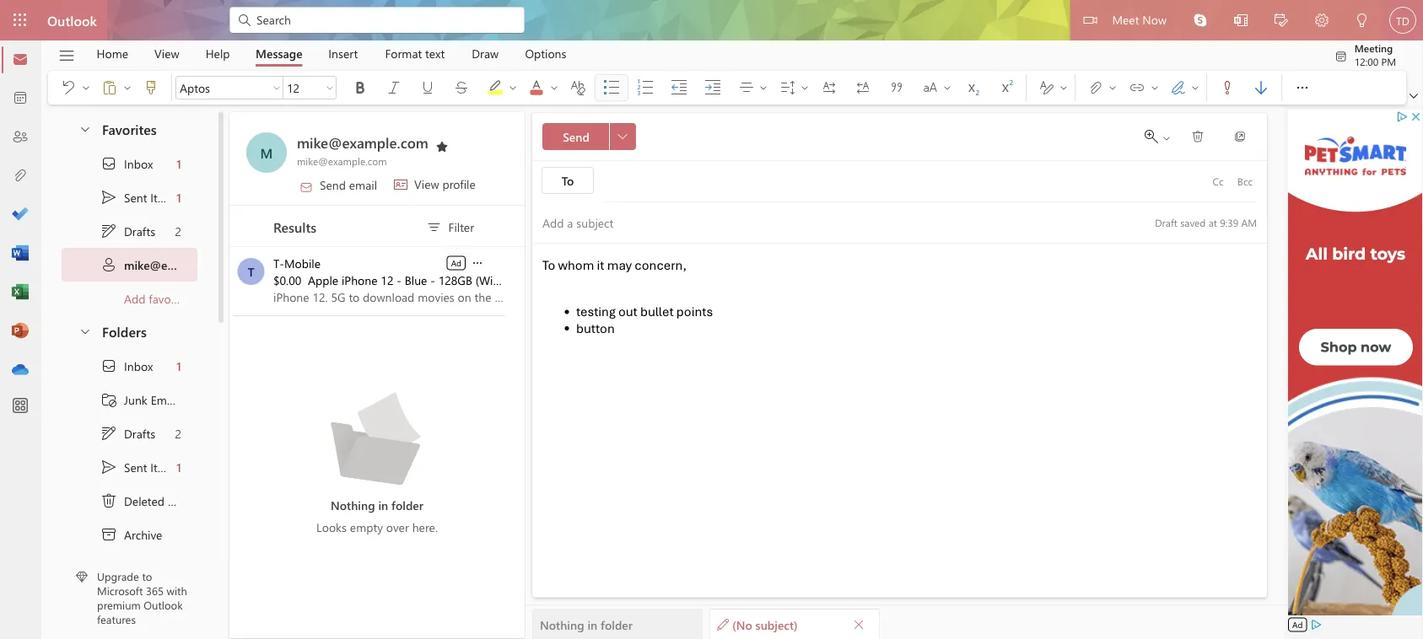 Task type: vqa. For each thing, say whether or not it's contained in the screenshot.
"NEW GROUP" tree item
no



Task type: locate. For each thing, give the bounding box(es) containing it.
nothing for nothing in folder
[[540, 617, 584, 632]]


[[81, 83, 91, 93], [122, 83, 132, 93], [272, 83, 282, 93], [325, 83, 335, 93], [508, 83, 518, 93], [549, 83, 559, 93], [758, 83, 768, 93], [800, 83, 810, 93], [942, 83, 952, 93], [1059, 83, 1069, 93], [1108, 83, 1118, 93], [1150, 83, 1160, 93], [1190, 83, 1200, 93], [78, 122, 92, 135], [1162, 133, 1172, 143], [78, 324, 92, 338]]

 button inside include group
[[1148, 74, 1162, 101]]

0 vertical spatial outlook
[[47, 11, 97, 29]]

meeting
[[1355, 41, 1393, 54]]

subscript image
[[963, 79, 997, 96]]

0 vertical spatial drafts
[[124, 223, 155, 239]]

 button
[[1180, 0, 1221, 40]]

1  tree item from the top
[[62, 181, 197, 214]]

drafts up  tree item
[[124, 223, 155, 239]]

1 vertical spatial 
[[471, 256, 484, 270]]

0 vertical spatial ad
[[451, 257, 461, 269]]

1 horizontal spatial to
[[561, 173, 574, 188]]

1 horizontal spatial outlook
[[144, 598, 183, 613]]

 sent items 1 for 1st  tree item from the top of the mike@example.com application
[[100, 189, 181, 206]]

1 vertical spatial sent
[[124, 460, 147, 475]]

features
[[97, 612, 136, 627]]

1 horizontal spatial in
[[587, 617, 597, 632]]

 tree item up deleted
[[62, 450, 197, 484]]

 inside favorites tree
[[100, 223, 117, 240]]

onedrive image
[[12, 362, 29, 379]]

view right 
[[414, 176, 439, 192]]

-
[[397, 272, 401, 288], [430, 272, 435, 288]]


[[426, 219, 442, 236]]

 right 
[[1150, 83, 1160, 93]]

inbox inside favorites tree
[[124, 156, 153, 171]]

 sent items 1 up  tree item
[[100, 189, 181, 206]]

1 horizontal spatial nothing
[[540, 617, 584, 632]]


[[779, 79, 796, 96]]

 button down  
[[70, 113, 99, 144]]

0 horizontal spatial nothing
[[331, 498, 375, 513]]

2  drafts from the top
[[100, 425, 155, 442]]

td image
[[1389, 7, 1416, 34]]

 drafts up 
[[100, 223, 155, 240]]

2  tree item from the top
[[62, 450, 197, 484]]

 up 
[[100, 493, 117, 510]]

view button
[[142, 40, 192, 67]]

1 vertical spatial view
[[414, 176, 439, 192]]

outlook down to
[[144, 598, 183, 613]]

 sent items 1 for 2nd  tree item from the top of the mike@example.com application
[[100, 459, 181, 476]]

2 inside favorites tree
[[175, 223, 181, 239]]

 button
[[1210, 74, 1244, 101]]

0 vertical spatial items
[[150, 190, 179, 205]]

 inside  
[[758, 83, 768, 93]]

drafts down  junk email
[[124, 426, 155, 441]]

send
[[563, 129, 589, 144], [320, 177, 346, 192]]

 inbox up  tree item at bottom left
[[100, 358, 153, 375]]

 for  popup button
[[1410, 92, 1418, 100]]


[[855, 79, 871, 96]]

 right 
[[1059, 83, 1069, 93]]

0 horizontal spatial -
[[397, 272, 401, 288]]

to left whom it
[[542, 257, 555, 274]]

draft
[[1155, 216, 1178, 229]]


[[101, 79, 118, 96]]

0 vertical spatial send
[[563, 129, 589, 144]]

numbering image
[[637, 79, 671, 96]]

0 vertical spatial nothing
[[331, 498, 375, 513]]

1 horizontal spatial folder
[[601, 617, 633, 632]]

 for  popup button
[[1294, 79, 1311, 96]]

to inside button
[[561, 173, 574, 188]]

 right  at the top left of the page
[[122, 83, 132, 93]]

1 1 from the top
[[177, 156, 181, 171]]

 drafts down  tree item at bottom left
[[100, 425, 155, 442]]

 right  at right top
[[758, 83, 768, 93]]

to for to whom it may concern,
[[542, 257, 555, 274]]

0 horizontal spatial to
[[542, 257, 555, 274]]

1 horizontal spatial 
[[1294, 79, 1311, 96]]

in inside nothing in folder looks empty over here.
[[378, 498, 388, 513]]

128gb
[[438, 272, 472, 288]]

 button
[[93, 74, 121, 101]]

 button right font size 'text box'
[[323, 76, 337, 100]]

with
[[167, 584, 187, 598]]

1  from the top
[[100, 155, 117, 172]]

inbox down favorites tree item
[[124, 156, 153, 171]]

testing
[[576, 304, 616, 320]]

bullet
[[640, 304, 674, 320]]

1 down favorites tree item
[[177, 156, 181, 171]]

 right  
[[1191, 130, 1205, 143]]

1 up email
[[177, 358, 181, 374]]

help button
[[193, 40, 243, 67]]

m
[[260, 143, 273, 162]]

archive
[[124, 527, 162, 543]]

2  inbox from the top
[[100, 358, 153, 375]]

 left "font color" image
[[508, 83, 518, 93]]

 button right  at the top left of the page
[[121, 74, 134, 101]]

 for 
[[100, 155, 117, 172]]

1 vertical spatial inbox
[[124, 358, 153, 374]]

2 - from the left
[[430, 272, 435, 288]]

 up 
[[100, 189, 117, 206]]

- right the blue
[[430, 272, 435, 288]]

1 vertical spatial  drafts
[[100, 425, 155, 442]]

 tree item
[[62, 518, 197, 552]]

 tree item down favorites
[[62, 147, 197, 181]]

1 vertical spatial 
[[100, 493, 117, 510]]

 button
[[343, 74, 377, 101]]

 inside  
[[1190, 83, 1200, 93]]

$0.00
[[273, 272, 301, 288]]

 for 
[[100, 425, 117, 442]]

ad left the set your advertising preferences image
[[1292, 619, 1303, 631]]

1 vertical spatial outlook
[[144, 598, 183, 613]]

outlook up 
[[47, 11, 97, 29]]

mike@example.com application
[[0, 0, 1423, 639]]

0 vertical spatial 
[[1410, 92, 1418, 100]]


[[922, 79, 939, 96]]

2 inbox from the top
[[124, 358, 153, 374]]

 tree item
[[62, 214, 197, 248], [62, 417, 197, 450]]

1  tree item from the top
[[62, 147, 197, 181]]


[[386, 79, 402, 96]]

inbox
[[124, 156, 153, 171], [124, 358, 153, 374]]

0 vertical spatial 
[[100, 189, 117, 206]]

0 vertical spatial  tree item
[[62, 214, 197, 248]]

0 vertical spatial  drafts
[[100, 223, 155, 240]]

text
[[425, 46, 445, 61]]

 inside dropdown button
[[471, 256, 484, 270]]

in inside button
[[587, 617, 597, 632]]

 up  at the bottom left
[[100, 358, 117, 375]]

monthly
[[523, 272, 566, 288]]

nothing inside nothing in folder looks empty over here.
[[331, 498, 375, 513]]

 sent items 1 up deleted
[[100, 459, 181, 476]]

1  from the top
[[100, 189, 117, 206]]

1 sent from the top
[[124, 190, 147, 205]]


[[1294, 79, 1311, 96], [471, 256, 484, 270]]

tab list containing home
[[84, 40, 580, 67]]

 archive
[[100, 526, 162, 543]]

2 2 from the top
[[175, 426, 181, 441]]

2 drafts from the top
[[124, 426, 155, 441]]

 inbox inside favorites tree
[[100, 155, 153, 172]]

1  drafts from the top
[[100, 223, 155, 240]]

message list section
[[229, 112, 623, 639]]

ad up "128gb"
[[451, 257, 461, 269]]

 right ''
[[1108, 83, 1118, 93]]

 inside button
[[1191, 130, 1205, 143]]

2 for 
[[175, 426, 181, 441]]

 button
[[1221, 0, 1261, 43]]


[[717, 619, 729, 631]]

2 up  mike@example.com
[[175, 223, 181, 239]]

1 vertical spatial 
[[100, 358, 117, 375]]

 tree item up junk
[[62, 349, 197, 383]]

0 vertical spatial 
[[1294, 79, 1311, 96]]

1  sent items 1 from the top
[[100, 189, 181, 206]]

2  sent items 1 from the top
[[100, 459, 181, 476]]

sent up  tree item
[[124, 460, 147, 475]]

 up (with
[[471, 256, 484, 270]]

1 vertical spatial 
[[617, 132, 628, 142]]

1 vertical spatial  inbox
[[100, 358, 153, 375]]

0 horizontal spatial view
[[154, 46, 179, 61]]

1 2 from the top
[[175, 223, 181, 239]]


[[569, 79, 586, 96]]

0 vertical spatial view
[[154, 46, 179, 61]]

 inside popup button
[[1294, 79, 1311, 96]]


[[1410, 92, 1418, 100], [617, 132, 628, 142]]

2 1 from the top
[[177, 190, 181, 205]]

0 vertical spatial 
[[100, 155, 117, 172]]

 button
[[270, 76, 283, 100], [323, 76, 337, 100], [70, 113, 99, 144], [70, 315, 99, 347]]

1 horizontal spatial ad
[[1292, 619, 1303, 631]]

1 drafts from the top
[[124, 223, 155, 239]]

view
[[154, 46, 179, 61], [414, 176, 439, 192]]

mike@example.com button
[[297, 132, 428, 154]]

excel image
[[12, 284, 29, 301]]

1 horizontal spatial 
[[1410, 92, 1418, 100]]

1 horizontal spatial send
[[563, 129, 589, 144]]

mike@example.com
[[297, 132, 428, 152], [297, 154, 387, 168], [124, 257, 232, 273]]

 right 
[[942, 83, 952, 93]]

1
[[177, 156, 181, 171], [177, 190, 181, 205], [177, 358, 181, 374], [177, 460, 181, 475]]

1  tree item from the top
[[62, 214, 197, 248]]

 search field
[[229, 0, 525, 38]]

outlook inside banner
[[47, 11, 97, 29]]

 right 
[[81, 83, 91, 93]]

1 vertical spatial 
[[100, 459, 117, 476]]

 down  
[[78, 122, 92, 135]]

at
[[1209, 216, 1217, 229]]

folder inside nothing in folder looks empty over here.
[[391, 498, 423, 513]]


[[100, 526, 117, 543]]

 tree item down favorites tree item
[[62, 181, 197, 214]]

premium features image
[[76, 571, 88, 583]]

 right 
[[1190, 83, 1200, 93]]

in for nothing in folder looks empty over here.
[[378, 498, 388, 513]]

1 vertical spatial  sent items 1
[[100, 459, 181, 476]]

 
[[779, 79, 810, 96]]

items up  deleted items
[[150, 460, 179, 475]]

sent inside favorites tree
[[124, 190, 147, 205]]

in
[[378, 498, 388, 513], [587, 617, 597, 632]]


[[100, 155, 117, 172], [100, 358, 117, 375]]

 inbox down favorites tree item
[[100, 155, 153, 172]]

 button down draw button at the top left of page
[[478, 71, 520, 105]]

1 horizontal spatial 
[[1191, 130, 1205, 143]]

button
[[576, 320, 615, 337]]

nothing in folder looks empty over here.
[[316, 498, 438, 535]]

 button
[[470, 254, 485, 271]]

0 vertical spatial sent
[[124, 190, 147, 205]]

 
[[1129, 79, 1160, 96]]

 up  tree item
[[100, 459, 117, 476]]

superscript image
[[997, 79, 1031, 96]]

tab list
[[84, 40, 580, 67]]

0 vertical spatial  inbox
[[100, 155, 153, 172]]

tree containing 
[[62, 349, 197, 639]]

0 horizontal spatial send
[[320, 177, 346, 192]]

items right deleted
[[168, 493, 196, 509]]

2 vertical spatial items
[[168, 493, 196, 509]]

 inside  popup button
[[1410, 92, 1418, 100]]

0 horizontal spatial 
[[617, 132, 628, 142]]

send up to button
[[563, 129, 589, 144]]

help
[[206, 46, 230, 61]]

1 horizontal spatial -
[[430, 272, 435, 288]]

send inside send button
[[563, 129, 589, 144]]

message button
[[243, 40, 315, 67]]

apple
[[308, 272, 338, 288]]

iphone
[[342, 272, 378, 288]]

 for  dropdown button at the left top of the page
[[471, 256, 484, 270]]

sent
[[124, 190, 147, 205], [124, 460, 147, 475]]

 drafts for 
[[100, 425, 155, 442]]

email
[[349, 177, 377, 192]]


[[1170, 79, 1187, 96]]

favorite
[[149, 291, 188, 306]]

insert
[[328, 46, 358, 61]]

1 up  deleted items
[[177, 460, 181, 475]]

2 sent from the top
[[124, 460, 147, 475]]

 tree item
[[62, 147, 197, 181], [62, 349, 197, 383]]

 button left "font color" image
[[506, 74, 520, 101]]

 right ''
[[1162, 133, 1172, 143]]

1 vertical spatial in
[[587, 617, 597, 632]]

results
[[273, 217, 316, 236]]

0 vertical spatial in
[[378, 498, 388, 513]]

0 horizontal spatial in
[[378, 498, 388, 513]]


[[58, 47, 75, 65]]

 inside  
[[81, 83, 91, 93]]

1 vertical spatial to
[[542, 257, 555, 274]]

inbox up  junk email
[[124, 358, 153, 374]]

0 vertical spatial inbox
[[124, 156, 153, 171]]

0 horizontal spatial outlook
[[47, 11, 97, 29]]

1 vertical spatial  tree item
[[62, 450, 197, 484]]

 tree item for 
[[62, 349, 197, 383]]

1 vertical spatial 2
[[175, 426, 181, 441]]

2  from the top
[[100, 358, 117, 375]]

0 vertical spatial  tree item
[[62, 181, 197, 214]]

to down send button
[[561, 173, 574, 188]]

 sent items 1
[[100, 189, 181, 206], [100, 459, 181, 476]]

meet now
[[1112, 11, 1167, 27]]

4 1 from the top
[[177, 460, 181, 475]]


[[352, 79, 369, 96]]

1  from the top
[[100, 223, 117, 240]]

cc button
[[1205, 168, 1232, 195]]

 button down the options button
[[520, 71, 562, 105]]

0 vertical spatial 2
[[175, 223, 181, 239]]

nothing inside button
[[540, 617, 584, 632]]

1 vertical spatial  tree item
[[62, 349, 197, 383]]

1 vertical spatial 
[[100, 425, 117, 442]]

folder for nothing in folder
[[601, 617, 633, 632]]

2 vertical spatial mike@example.com
[[124, 257, 232, 273]]


[[394, 178, 407, 191]]

2  tree item from the top
[[62, 349, 197, 383]]

mike@example.com up the  send email
[[297, 154, 387, 168]]

1 vertical spatial  tree item
[[62, 417, 197, 450]]

 tree item down junk
[[62, 417, 197, 450]]

1 inbox from the top
[[124, 156, 153, 171]]

 button left 
[[547, 74, 561, 101]]

tree
[[62, 349, 197, 639]]

 drafts inside favorites tree
[[100, 223, 155, 240]]

 down  at the bottom left
[[100, 425, 117, 442]]

set your advertising preferences image
[[1309, 618, 1323, 632]]

1  inbox from the top
[[100, 155, 153, 172]]

 inside  dropdown button
[[617, 132, 628, 142]]

 right font size 'text box'
[[325, 83, 335, 93]]

2 down email
[[175, 426, 181, 441]]

0 vertical spatial 
[[1191, 130, 1205, 143]]

 inside favorites tree
[[100, 155, 117, 172]]

 view profile
[[394, 176, 476, 192]]

to do image
[[12, 207, 29, 224]]

items up  mike@example.com
[[150, 190, 179, 205]]

0 vertical spatial  sent items 1
[[100, 189, 181, 206]]

 button
[[1406, 88, 1421, 105]]

more apps image
[[12, 398, 29, 415]]

2  from the top
[[100, 425, 117, 442]]

 tree item up 
[[62, 214, 197, 248]]

1 vertical spatial folder
[[601, 617, 633, 632]]

1 vertical spatial send
[[320, 177, 346, 192]]

0 horizontal spatial folder
[[391, 498, 423, 513]]

outlook banner
[[0, 0, 1423, 43]]

 for 
[[100, 358, 117, 375]]

profile
[[442, 176, 476, 192]]

bullets image
[[603, 79, 637, 96]]

view up ""
[[154, 46, 179, 61]]

upgrade
[[97, 569, 139, 584]]

0 horizontal spatial 
[[471, 256, 484, 270]]

folder inside nothing in folder button
[[601, 617, 633, 632]]

0 vertical spatial  tree item
[[62, 147, 197, 181]]

 button
[[561, 74, 595, 101]]

send right '' at left top
[[320, 177, 346, 192]]

0 vertical spatial folder
[[391, 498, 423, 513]]


[[821, 79, 838, 96]]

0 horizontal spatial 
[[100, 493, 117, 510]]

 inside  
[[1108, 83, 1118, 93]]

add favorite tree item
[[62, 282, 197, 315]]

drafts inside favorites tree
[[124, 223, 155, 239]]

1 vertical spatial ad
[[1292, 619, 1303, 631]]

1 horizontal spatial view
[[414, 176, 439, 192]]


[[1253, 79, 1270, 96]]

mike@example.com up favorite
[[124, 257, 232, 273]]

 button right 
[[1148, 74, 1162, 101]]

0 horizontal spatial ad
[[451, 257, 461, 269]]

 up 
[[100, 223, 117, 240]]

 inside tree item
[[100, 493, 117, 510]]

outlook
[[47, 11, 97, 29], [144, 598, 183, 613]]

 left folders
[[78, 324, 92, 338]]

testing out bullet points button
[[576, 304, 713, 337]]

to inside text box
[[542, 257, 555, 274]]

mike@example.com image
[[246, 132, 287, 173]]

 button
[[428, 134, 455, 156]]

2  tree item from the top
[[62, 417, 197, 450]]

ad inside message list section
[[451, 257, 461, 269]]

 tree item inside favorites tree
[[62, 214, 197, 248]]

 right 
[[800, 83, 810, 93]]

0 vertical spatial to
[[561, 173, 574, 188]]

1 vertical spatial nothing
[[540, 617, 584, 632]]

0 vertical spatial mike@example.com
[[297, 132, 428, 152]]

sent down favorites tree item
[[124, 190, 147, 205]]

folders tree item
[[62, 315, 197, 349]]

 button left folders
[[70, 315, 99, 347]]

Font size text field
[[283, 78, 322, 98]]

- right the 12
[[397, 272, 401, 288]]

1 up  mike@example.com
[[177, 190, 181, 205]]

 left font size 'text box'
[[272, 83, 282, 93]]

mike@example.com up email
[[297, 132, 428, 152]]

 sent items 1 inside favorites tree
[[100, 189, 181, 206]]

1 vertical spatial drafts
[[124, 426, 155, 441]]

 button
[[1342, 0, 1383, 43]]

 right  button on the right of page
[[1294, 79, 1311, 96]]

Message body, press Alt+F10 to exit text field
[[542, 257, 1257, 492]]

 tree item
[[62, 181, 197, 214], [62, 450, 197, 484]]

 down favorites tree item
[[100, 155, 117, 172]]

0 vertical spatial 
[[100, 223, 117, 240]]

 drafts
[[100, 223, 155, 240], [100, 425, 155, 442]]



Task type: describe. For each thing, give the bounding box(es) containing it.
format
[[385, 46, 422, 61]]

 button down message button
[[270, 76, 283, 100]]


[[143, 79, 159, 96]]

 inside favorites tree item
[[78, 122, 92, 135]]

 button
[[1120, 74, 1148, 101]]

 inside  
[[1059, 83, 1069, 93]]

calendar image
[[12, 90, 29, 107]]

 tree item
[[62, 248, 232, 282]]

favorites tree
[[62, 106, 232, 315]]

 button
[[1286, 71, 1319, 105]]

 button
[[1302, 0, 1342, 43]]

options button
[[512, 40, 579, 67]]


[[435, 140, 449, 153]]

inbox for 
[[124, 358, 153, 374]]


[[1145, 130, 1158, 143]]

basic text group
[[175, 71, 1031, 105]]

 button
[[134, 74, 168, 101]]


[[453, 79, 470, 96]]

junk
[[124, 392, 147, 408]]

may
[[607, 257, 632, 274]]

 
[[1087, 79, 1118, 96]]

now
[[1142, 11, 1167, 27]]


[[236, 12, 253, 29]]

1 vertical spatial mike@example.com
[[297, 154, 387, 168]]

increase indent image
[[704, 79, 738, 96]]

word image
[[12, 245, 29, 262]]

 inside  
[[1162, 133, 1172, 143]]

 meeting 12:00 pm
[[1334, 41, 1396, 68]]

draw button
[[459, 40, 511, 67]]


[[1275, 13, 1288, 27]]

items inside  deleted items
[[168, 493, 196, 509]]

folder for nothing in folder looks empty over here.
[[391, 498, 423, 513]]

filter
[[448, 219, 474, 234]]

insert button
[[316, 40, 371, 67]]

 
[[1038, 79, 1069, 96]]

draft saved at 9:39 am
[[1155, 216, 1257, 229]]

outlook link
[[47, 0, 97, 40]]

drafts for 
[[124, 223, 155, 239]]

people image
[[12, 129, 29, 146]]

to button
[[542, 167, 594, 194]]

 tree item for 
[[62, 214, 197, 248]]

decrease indent image
[[671, 79, 704, 96]]


[[1356, 13, 1369, 27]]

 inside folders tree item
[[78, 324, 92, 338]]

email
[[151, 392, 179, 408]]

12:00
[[1355, 54, 1379, 68]]

365
[[146, 584, 164, 598]]

include group
[[1079, 71, 1203, 105]]

options
[[525, 46, 566, 61]]

 button
[[846, 74, 880, 101]]

 for 
[[100, 223, 117, 240]]

1 vertical spatial items
[[150, 460, 179, 475]]

m button
[[246, 132, 287, 173]]


[[1083, 13, 1097, 27]]

looks
[[316, 520, 347, 535]]

 button
[[1244, 74, 1278, 101]]

Search field
[[255, 11, 515, 28]]

favorites
[[102, 120, 157, 138]]


[[1194, 13, 1207, 27]]

1 - from the left
[[397, 272, 401, 288]]

Font text field
[[176, 78, 269, 98]]

favorites tree item
[[62, 113, 197, 147]]

 inside  
[[122, 83, 132, 93]]

 button
[[1261, 0, 1302, 43]]

nothing in folder button
[[532, 609, 703, 639]]

whom it
[[558, 257, 604, 274]]

premium
[[97, 598, 141, 613]]

points
[[676, 304, 713, 320]]

out
[[618, 304, 638, 320]]

 for 
[[1191, 130, 1205, 143]]

font color image
[[528, 79, 562, 96]]

 for  deleted items
[[100, 493, 117, 510]]

t-mobile
[[273, 255, 321, 271]]

t mobile image
[[237, 258, 264, 285]]

folders
[[102, 322, 147, 340]]

payments)
[[570, 272, 623, 288]]

mail image
[[12, 51, 29, 68]]

2 for 
[[175, 223, 181, 239]]

 inside  
[[942, 83, 952, 93]]

 drafts for 
[[100, 223, 155, 240]]

 inside favorites tree
[[100, 189, 117, 206]]

am
[[1241, 216, 1257, 229]]

tags group
[[1210, 71, 1278, 101]]

 button
[[847, 613, 871, 636]]

3 1 from the top
[[177, 358, 181, 374]]

2  from the top
[[100, 459, 117, 476]]

inbox for 
[[124, 156, 153, 171]]

view inside message list section
[[414, 176, 439, 192]]

 
[[1170, 79, 1200, 96]]

 button inside basic text group
[[547, 74, 561, 101]]

nothing for nothing in folder looks empty over here.
[[331, 498, 375, 513]]

text highlight color image
[[487, 79, 520, 96]]

 button
[[51, 74, 79, 101]]

files image
[[12, 168, 29, 185]]


[[1233, 130, 1247, 143]]

 button
[[880, 74, 914, 101]]

clipboard group
[[51, 71, 168, 105]]

blue
[[405, 272, 427, 288]]

over
[[386, 520, 409, 535]]

 inbox for 
[[100, 155, 153, 172]]

 button
[[609, 123, 636, 150]]

 tree item for 
[[62, 417, 197, 450]]

 button inside folders tree item
[[70, 315, 99, 347]]

 for  dropdown button
[[617, 132, 628, 142]]

Add a subject text field
[[532, 209, 1140, 236]]

 
[[922, 79, 952, 96]]

mike@example.com inside  mike@example.com
[[124, 257, 232, 273]]

 button
[[377, 74, 411, 101]]

cc
[[1213, 175, 1224, 188]]

 tree item
[[62, 484, 197, 518]]

left-rail-appbar navigation
[[3, 40, 37, 390]]

 inside  
[[1150, 83, 1160, 93]]

 mike@example.com
[[100, 256, 232, 273]]

powerpoint image
[[12, 323, 29, 340]]

outlook inside upgrade to microsoft 365 with premium outlook features
[[144, 598, 183, 613]]

mike@example.com  mike@example.com
[[297, 132, 449, 168]]

to whom it may concern,
[[542, 257, 687, 274]]

draw
[[472, 46, 499, 61]]

reading pane main content
[[526, 105, 1284, 639]]

to for to
[[561, 173, 574, 188]]

message
[[256, 46, 303, 61]]

in for nothing in folder
[[587, 617, 597, 632]]

drafts for 
[[124, 426, 155, 441]]


[[60, 79, 77, 96]]

meet
[[1112, 11, 1139, 27]]

 button inside favorites tree item
[[70, 113, 99, 144]]

$0.00 apple iphone 12 - blue - 128gb (with 24 monthly payments)
[[273, 272, 623, 288]]


[[1334, 50, 1348, 63]]


[[1038, 79, 1055, 96]]

view inside button
[[154, 46, 179, 61]]


[[100, 391, 117, 408]]

 tree item for 
[[62, 147, 197, 181]]

9:39
[[1220, 216, 1238, 229]]

 filter
[[426, 219, 474, 236]]

 inbox for 
[[100, 358, 153, 375]]

 button
[[1181, 123, 1215, 150]]

 button right 
[[79, 74, 93, 101]]

 button
[[50, 41, 84, 70]]

12
[[381, 272, 393, 288]]

 left  button
[[549, 83, 559, 93]]

items inside favorites tree
[[150, 190, 179, 205]]

saved
[[1180, 216, 1206, 229]]


[[888, 79, 905, 96]]

 button
[[812, 74, 846, 101]]

here.
[[412, 520, 438, 535]]

nothing in folder
[[540, 617, 633, 632]]

send inside the  send email
[[320, 177, 346, 192]]

tab list inside mike@example.com application
[[84, 40, 580, 67]]

 inside ' '
[[800, 83, 810, 93]]

pm
[[1381, 54, 1396, 68]]


[[738, 79, 755, 96]]

 button inside dropdown button
[[506, 74, 520, 101]]

 tree item
[[62, 383, 197, 417]]



